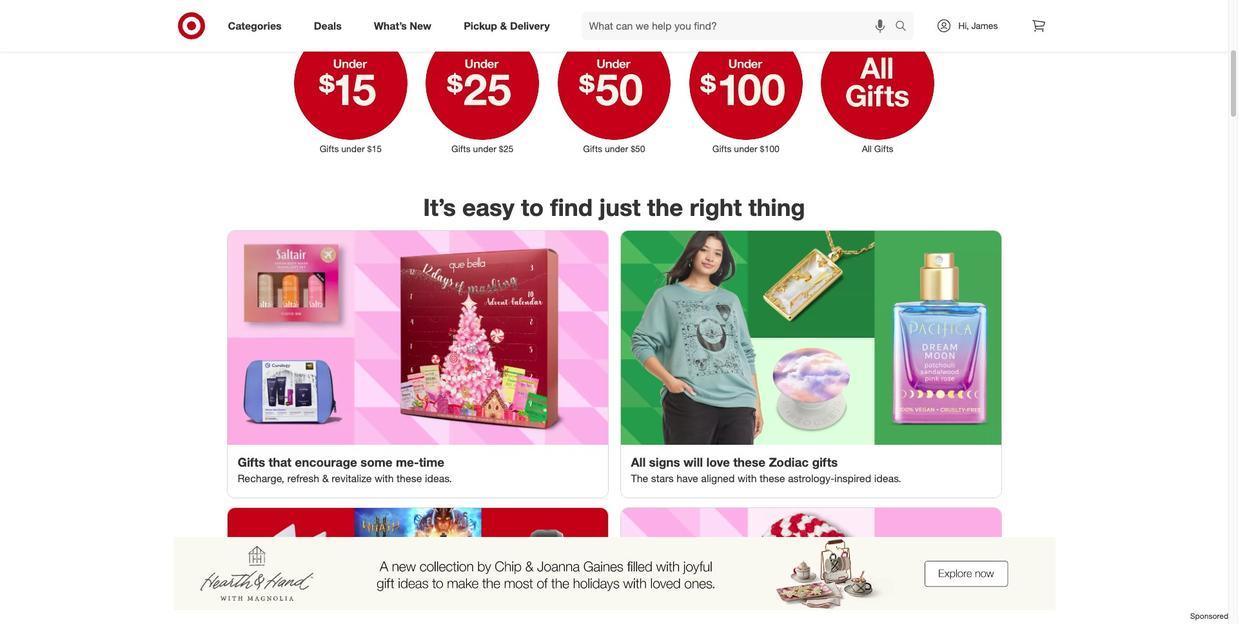 Task type: locate. For each thing, give the bounding box(es) containing it.
gifts inside gifts that encourage some me-time recharge, refresh & revitalize with these ideas.
[[238, 455, 265, 470]]

under left $100
[[735, 143, 758, 154]]

1 horizontal spatial with
[[738, 472, 757, 485]]

1 horizontal spatial all
[[863, 143, 872, 154]]

&
[[500, 19, 507, 32], [322, 472, 329, 485]]

categories link
[[217, 12, 298, 40]]

hi,
[[959, 20, 970, 31]]

aligned
[[702, 472, 735, 485]]

just
[[600, 193, 641, 222]]

all for gifts
[[863, 143, 872, 154]]

0 horizontal spatial with
[[375, 472, 394, 485]]

these right love
[[734, 455, 766, 470]]

under for $100
[[735, 143, 758, 154]]

4 under from the left
[[735, 143, 758, 154]]

search button
[[890, 12, 921, 43]]

ideas. inside gifts that encourage some me-time recharge, refresh & revitalize with these ideas.
[[425, 472, 452, 485]]

ideas. down time
[[425, 472, 452, 485]]

pickup & delivery link
[[453, 12, 566, 40]]

0 horizontal spatial ideas.
[[425, 472, 452, 485]]

all gifts link
[[812, 24, 944, 155]]

0 horizontal spatial all
[[631, 455, 646, 470]]

$50
[[631, 143, 646, 154]]

ideas. inside all signs will love these zodiac gifts the stars have aligned with these astrology-inspired ideas.
[[875, 472, 902, 485]]

1 horizontal spatial ideas.
[[875, 472, 902, 485]]

all
[[863, 143, 872, 154], [631, 455, 646, 470]]

2 ideas. from the left
[[875, 472, 902, 485]]

with
[[375, 472, 394, 485], [738, 472, 757, 485]]

under left $25
[[473, 143, 497, 154]]

gifts under $100 link
[[681, 24, 812, 155]]

1 vertical spatial &
[[322, 472, 329, 485]]

2 with from the left
[[738, 472, 757, 485]]

with down some
[[375, 472, 394, 485]]

under left $50
[[605, 143, 629, 154]]

what's
[[374, 19, 407, 32]]

ideas. right inspired
[[875, 472, 902, 485]]

1 ideas. from the left
[[425, 472, 452, 485]]

refresh
[[287, 472, 320, 485]]

all inside all signs will love these zodiac gifts the stars have aligned with these astrology-inspired ideas.
[[631, 455, 646, 470]]

under
[[342, 143, 365, 154], [473, 143, 497, 154], [605, 143, 629, 154], [735, 143, 758, 154]]

these down me- on the bottom left
[[397, 472, 422, 485]]

$25
[[499, 143, 514, 154]]

1 under from the left
[[342, 143, 365, 154]]

will
[[684, 455, 704, 470]]

under inside 'link'
[[342, 143, 365, 154]]

with right aligned
[[738, 472, 757, 485]]

gifts
[[320, 143, 339, 154], [452, 143, 471, 154], [584, 143, 603, 154], [713, 143, 732, 154], [875, 143, 894, 154], [238, 455, 265, 470]]

3 under from the left
[[605, 143, 629, 154]]

deals link
[[303, 12, 358, 40]]

& right pickup
[[500, 19, 507, 32]]

0 vertical spatial &
[[500, 19, 507, 32]]

recharge,
[[238, 472, 285, 485]]

2 under from the left
[[473, 143, 497, 154]]

to
[[521, 193, 544, 222]]

1 with from the left
[[375, 472, 394, 485]]

under for $50
[[605, 143, 629, 154]]

0 vertical spatial all
[[863, 143, 872, 154]]

deals
[[314, 19, 342, 32]]

pickup
[[464, 19, 498, 32]]

& down encourage
[[322, 472, 329, 485]]

gifts for encourage
[[238, 455, 265, 470]]

ideas.
[[425, 472, 452, 485], [875, 472, 902, 485]]

gifts for $50
[[584, 143, 603, 154]]

the
[[648, 193, 684, 222]]

with inside gifts that encourage some me-time recharge, refresh & revitalize with these ideas.
[[375, 472, 394, 485]]

under left $15
[[342, 143, 365, 154]]

0 horizontal spatial &
[[322, 472, 329, 485]]

inspired
[[835, 472, 872, 485]]

revitalize
[[332, 472, 372, 485]]

gifts for $25
[[452, 143, 471, 154]]

what's new
[[374, 19, 432, 32]]

all gifts
[[863, 143, 894, 154]]

delivery
[[510, 19, 550, 32]]

these
[[734, 455, 766, 470], [397, 472, 422, 485], [760, 472, 786, 485]]

some
[[361, 455, 393, 470]]

gifts that encourage some me-time recharge, refresh & revitalize with these ideas.
[[238, 455, 452, 485]]

pickup & delivery
[[464, 19, 550, 32]]

gifts inside 'link'
[[320, 143, 339, 154]]

gifts under $50
[[584, 143, 646, 154]]

1 vertical spatial all
[[631, 455, 646, 470]]

thing
[[749, 193, 806, 222]]



Task type: vqa. For each thing, say whether or not it's contained in the screenshot.
Shop All Wondershop 20" Battery Operated Animated Plush Dancing Christmas Tree Sculpture - Wondershop™ Green
no



Task type: describe. For each thing, give the bounding box(es) containing it.
gifts under $25
[[452, 143, 514, 154]]

time
[[419, 455, 445, 470]]

& inside gifts that encourage some me-time recharge, refresh & revitalize with these ideas.
[[322, 472, 329, 485]]

the
[[631, 472, 649, 485]]

right
[[690, 193, 742, 222]]

stars
[[652, 472, 674, 485]]

gifts for $100
[[713, 143, 732, 154]]

it's
[[423, 193, 456, 222]]

james
[[972, 20, 999, 31]]

gifts for $15
[[320, 143, 339, 154]]

all signs will love these zodiac gifts the stars have aligned with these astrology-inspired ideas.
[[631, 455, 902, 485]]

astrology-
[[789, 472, 835, 485]]

gifts under $15
[[320, 143, 382, 154]]

these inside gifts that encourage some me-time recharge, refresh & revitalize with these ideas.
[[397, 472, 422, 485]]

$15
[[367, 143, 382, 154]]

all for signs
[[631, 455, 646, 470]]

categories
[[228, 19, 282, 32]]

under for $25
[[473, 143, 497, 154]]

gifts under $15 link
[[285, 24, 417, 155]]

What can we help you find? suggestions appear below search field
[[582, 12, 899, 40]]

love
[[707, 455, 730, 470]]

what's new link
[[363, 12, 448, 40]]

$100
[[761, 143, 780, 154]]

have
[[677, 472, 699, 485]]

new
[[410, 19, 432, 32]]

me-
[[396, 455, 419, 470]]

these down zodiac in the bottom of the page
[[760, 472, 786, 485]]

1 horizontal spatial &
[[500, 19, 507, 32]]

it's easy to find just the right thing
[[423, 193, 806, 222]]

under for $15
[[342, 143, 365, 154]]

signs
[[650, 455, 681, 470]]

gifts under $50 link
[[549, 24, 681, 155]]

search
[[890, 20, 921, 33]]

find
[[551, 193, 593, 222]]

gifts under $25 link
[[417, 24, 549, 155]]

that
[[269, 455, 292, 470]]

gifts under $100
[[713, 143, 780, 154]]

with inside all signs will love these zodiac gifts the stars have aligned with these astrology-inspired ideas.
[[738, 472, 757, 485]]

encourage
[[295, 455, 357, 470]]

gifts
[[813, 455, 838, 470]]

sponsored
[[1191, 612, 1229, 621]]

easy
[[463, 193, 515, 222]]

hi, james
[[959, 20, 999, 31]]

advertisement region
[[0, 537, 1229, 611]]

zodiac
[[769, 455, 809, 470]]



